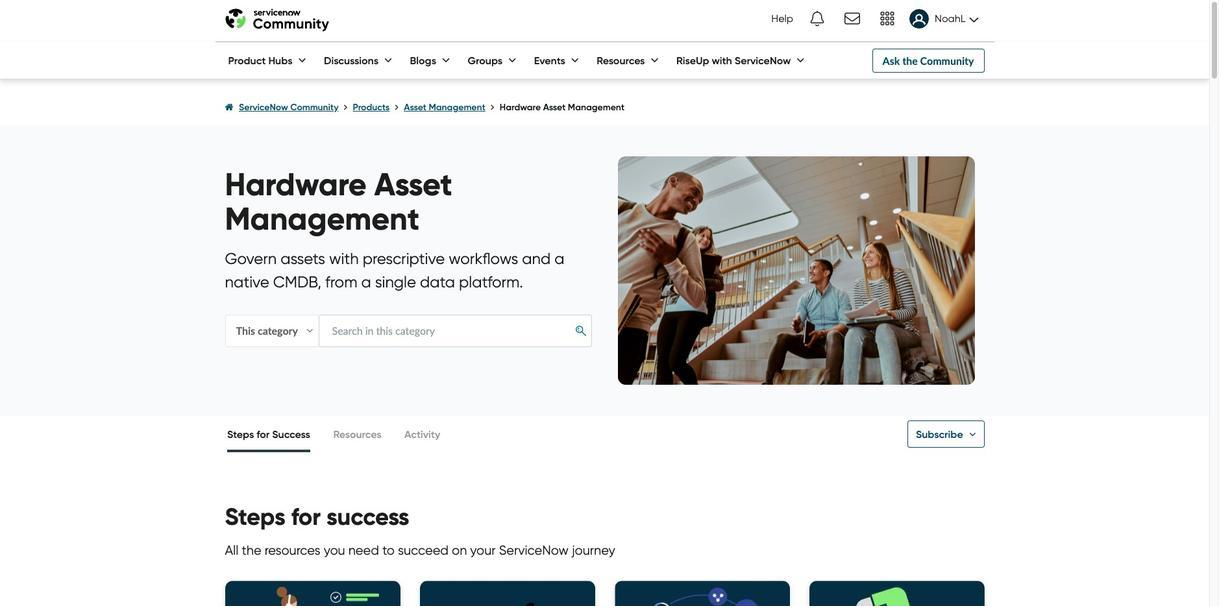 Task type: describe. For each thing, give the bounding box(es) containing it.
for for success
[[257, 428, 270, 441]]

1 horizontal spatial a
[[555, 249, 564, 268]]

steps for success
[[227, 428, 310, 441]]

help link
[[768, 1, 797, 37]]

with inside the riseup with servicenow 'link'
[[712, 54, 732, 67]]

native
[[225, 273, 269, 292]]

1 horizontal spatial community
[[920, 54, 974, 67]]

and
[[522, 249, 551, 268]]

subscribe
[[916, 428, 963, 441]]

events link
[[521, 42, 582, 79]]

activity
[[404, 428, 440, 441]]

blogs
[[410, 54, 436, 67]]

you
[[324, 542, 345, 558]]

your
[[470, 542, 496, 558]]

expand view: discussions image
[[382, 60, 395, 62]]

0 horizontal spatial hardware
[[225, 165, 367, 205]]

riseup
[[676, 54, 709, 67]]

from
[[325, 273, 357, 292]]

1 horizontal spatial management
[[429, 101, 485, 113]]

0 horizontal spatial hardware asset management
[[225, 165, 452, 239]]

expand view: riseup image
[[794, 60, 807, 62]]

asset management link
[[404, 101, 485, 113]]

need
[[348, 542, 379, 558]]

ask the community
[[883, 54, 974, 67]]

1 vertical spatial resources link
[[333, 416, 381, 452]]

0 vertical spatial resources
[[597, 54, 645, 67]]

resources
[[265, 542, 320, 558]]

1 vertical spatial resources
[[333, 428, 381, 441]]

ask the community link
[[872, 48, 985, 72]]

expand view: events image
[[569, 60, 582, 62]]

Search text field
[[318, 315, 592, 347]]

management inside hardware asset management
[[225, 199, 420, 239]]

1 horizontal spatial resources link
[[584, 42, 661, 79]]

product hubs link
[[215, 42, 309, 79]]

success
[[327, 502, 409, 532]]

succeed
[[398, 542, 449, 558]]

events
[[534, 54, 565, 67]]

the for all
[[242, 542, 261, 558]]

on
[[452, 542, 467, 558]]

journey
[[572, 542, 615, 558]]

hubs
[[268, 54, 292, 67]]

menu bar containing product hubs
[[215, 42, 807, 79]]

ask
[[883, 54, 900, 67]]

govern
[[225, 249, 277, 268]]

servicenow inside 'link'
[[735, 54, 791, 67]]

noahl image
[[910, 9, 929, 29]]

for for success
[[291, 502, 321, 532]]

1 horizontal spatial servicenow
[[499, 542, 569, 558]]

riseup with servicenow link
[[663, 42, 807, 79]]



Task type: locate. For each thing, give the bounding box(es) containing it.
with
[[712, 54, 732, 67], [329, 249, 359, 268]]

management down expand view: events 'image'
[[568, 101, 625, 113]]

riseup with servicenow
[[676, 54, 791, 67]]

steps up all
[[225, 502, 285, 532]]

discussions
[[324, 54, 379, 67]]

subscribe button
[[908, 421, 985, 448]]

1 vertical spatial servicenow
[[239, 101, 288, 113]]

0 horizontal spatial community
[[290, 101, 339, 113]]

list containing servicenow community
[[225, 90, 985, 125]]

all
[[225, 542, 238, 558]]

1 vertical spatial a
[[361, 273, 371, 292]]

the right all
[[242, 542, 261, 558]]

1 vertical spatial for
[[291, 502, 321, 532]]

0 horizontal spatial the
[[242, 542, 261, 558]]

0 vertical spatial resources link
[[584, 42, 661, 79]]

1 vertical spatial the
[[242, 542, 261, 558]]

help
[[771, 12, 793, 25]]

noahl
[[935, 13, 966, 25]]

servicenow community link
[[239, 101, 339, 113]]

0 horizontal spatial with
[[329, 249, 359, 268]]

1 horizontal spatial the
[[903, 54, 918, 67]]

resources
[[597, 54, 645, 67], [333, 428, 381, 441]]

0 vertical spatial for
[[257, 428, 270, 441]]

hardware
[[500, 101, 541, 113], [225, 165, 367, 205]]

groups
[[468, 54, 503, 67]]

discussions link
[[311, 42, 395, 79]]

1 vertical spatial hardware
[[225, 165, 367, 205]]

steps for steps for success
[[225, 502, 285, 532]]

noahl button
[[904, 1, 985, 36]]

0 vertical spatial the
[[903, 54, 918, 67]]

hardware asset management
[[500, 101, 625, 113], [225, 165, 452, 239]]

steps left success
[[227, 428, 254, 441]]

0 horizontal spatial servicenow
[[239, 101, 288, 113]]

0 horizontal spatial resources link
[[333, 416, 381, 452]]

0 vertical spatial hardware asset management
[[500, 101, 625, 113]]

blogs link
[[397, 42, 453, 79]]

product hubs
[[228, 54, 292, 67]]

single
[[375, 273, 416, 292]]

2 horizontal spatial management
[[568, 101, 625, 113]]

a
[[555, 249, 564, 268], [361, 273, 371, 292]]

0 horizontal spatial for
[[257, 428, 270, 441]]

servicenow
[[735, 54, 791, 67], [239, 101, 288, 113], [499, 542, 569, 558]]

prescriptive
[[363, 249, 445, 268]]

asset management
[[404, 101, 485, 113]]

the
[[903, 54, 918, 67], [242, 542, 261, 558]]

None submit
[[571, 321, 591, 340]]

0 vertical spatial steps
[[227, 428, 254, 441]]

1 horizontal spatial for
[[291, 502, 321, 532]]

expand view: groups image
[[506, 60, 519, 62]]

0 vertical spatial with
[[712, 54, 732, 67]]

for up resources
[[291, 502, 321, 532]]

community down noahl dropdown button
[[920, 54, 974, 67]]

0 vertical spatial hardware
[[500, 101, 541, 113]]

0 vertical spatial a
[[555, 249, 564, 268]]

success
[[272, 428, 310, 441]]

a right and
[[555, 249, 564, 268]]

for left success
[[257, 428, 270, 441]]

with right the riseup
[[712, 54, 732, 67]]

resources link
[[584, 42, 661, 79], [333, 416, 381, 452]]

activity link
[[404, 416, 440, 452]]

platform.
[[459, 273, 523, 292]]

community
[[920, 54, 974, 67], [290, 101, 339, 113]]

0 horizontal spatial a
[[361, 273, 371, 292]]

steps
[[227, 428, 254, 441], [225, 502, 285, 532]]

1 vertical spatial hardware asset management
[[225, 165, 452, 239]]

to
[[382, 542, 395, 558]]

groups link
[[455, 42, 519, 79]]

0 vertical spatial servicenow
[[735, 54, 791, 67]]

data
[[420, 273, 455, 292]]

1 horizontal spatial hardware asset management
[[500, 101, 625, 113]]

steps for success
[[225, 502, 409, 532]]

asset
[[404, 101, 427, 113], [543, 101, 566, 113], [374, 165, 452, 205]]

product
[[228, 54, 266, 67]]

management
[[429, 101, 485, 113], [568, 101, 625, 113], [225, 199, 420, 239]]

community down expand view: product hubs image
[[290, 101, 339, 113]]

management down expand view: blogs icon on the left top of the page
[[429, 101, 485, 113]]

steps for success link
[[227, 416, 310, 452]]

servicenow right your
[[499, 542, 569, 558]]

servicenow left expand view: riseup image
[[735, 54, 791, 67]]

workflows
[[449, 249, 518, 268]]

management up assets
[[225, 199, 420, 239]]

expand view: community resources image
[[648, 60, 661, 62]]

products link
[[353, 101, 390, 113]]

cmdb,
[[273, 273, 321, 292]]

servicenow community
[[239, 101, 339, 113]]

1 vertical spatial community
[[290, 101, 339, 113]]

1 horizontal spatial hardware
[[500, 101, 541, 113]]

0 horizontal spatial management
[[225, 199, 420, 239]]

1 horizontal spatial with
[[712, 54, 732, 67]]

1 vertical spatial with
[[329, 249, 359, 268]]

1 horizontal spatial resources
[[597, 54, 645, 67]]

products
[[353, 101, 390, 113]]

2 horizontal spatial servicenow
[[735, 54, 791, 67]]

menu bar
[[215, 42, 807, 79]]

assets
[[281, 249, 325, 268]]

with up from
[[329, 249, 359, 268]]

for
[[257, 428, 270, 441], [291, 502, 321, 532]]

expand view: product hubs image
[[296, 60, 309, 62]]

all the resources you need to succeed on your servicenow journey
[[225, 542, 615, 558]]

the right ask
[[903, 54, 918, 67]]

the for ask
[[903, 54, 918, 67]]

govern assets with prescriptive workflows and a native cmdb, from a single data platform.
[[225, 249, 564, 292]]

steps for steps for success
[[227, 428, 254, 441]]

1 vertical spatial steps
[[225, 502, 285, 532]]

0 vertical spatial community
[[920, 54, 974, 67]]

2 vertical spatial servicenow
[[499, 542, 569, 558]]

a right from
[[361, 273, 371, 292]]

0 horizontal spatial resources
[[333, 428, 381, 441]]

asset inside hardware asset management
[[374, 165, 452, 205]]

expand view: blogs image
[[440, 60, 453, 62]]

list
[[225, 90, 985, 125]]

with inside 'govern assets with prescriptive workflows and a native cmdb, from a single data platform.'
[[329, 249, 359, 268]]

servicenow down the product hubs link
[[239, 101, 288, 113]]



Task type: vqa. For each thing, say whether or not it's contained in the screenshot.
Go to ServiceNow account icon
no



